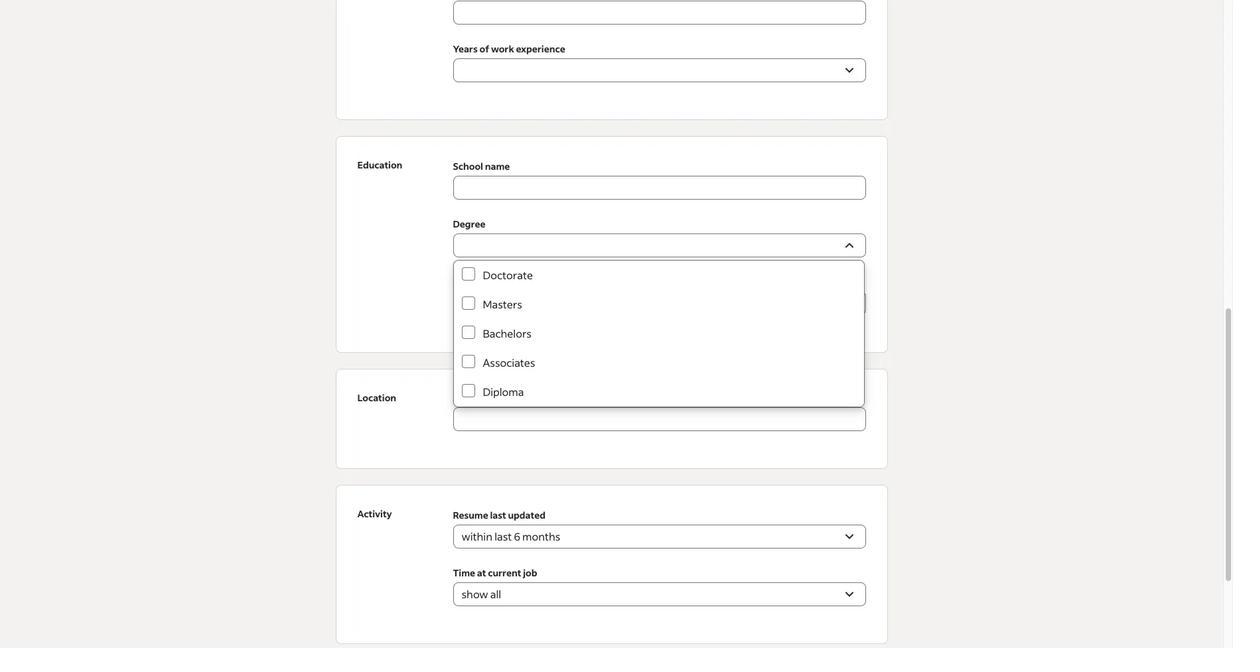 Task type: vqa. For each thing, say whether or not it's contained in the screenshot.
fifth Greater from the top of the Time at current job list box
no



Task type: locate. For each thing, give the bounding box(es) containing it.
where field containing where
[[453, 391, 866, 431]]

bachelors
[[483, 327, 532, 340]]

school
[[453, 160, 483, 173]]

field of study
[[453, 275, 513, 288]]

of inside education group
[[476, 275, 486, 288]]

School name field
[[453, 176, 866, 200]]

last
[[490, 509, 506, 522], [495, 530, 512, 544]]

bachelors option
[[454, 319, 864, 348]]

time
[[453, 567, 475, 579]]

2 where field from the top
[[453, 408, 850, 431]]

activity
[[357, 508, 392, 520]]

doctorate
[[483, 268, 533, 282]]

Where field
[[453, 391, 866, 431], [453, 408, 850, 431]]

of for years
[[480, 42, 489, 55]]

years of work experience
[[453, 42, 565, 55]]

education
[[357, 159, 402, 171]]

1 where field from the top
[[453, 391, 866, 431]]

name
[[485, 160, 510, 173]]

where field down diploma option
[[453, 408, 850, 431]]

work
[[491, 42, 514, 55]]

of left work
[[480, 42, 489, 55]]

0 vertical spatial last
[[490, 509, 506, 522]]

last up within last 6 months
[[490, 509, 506, 522]]

years
[[453, 42, 478, 55]]

show all button
[[453, 583, 866, 607]]

of
[[480, 42, 489, 55], [476, 275, 486, 288]]

where field down "associates" option
[[453, 391, 866, 431]]

1 vertical spatial of
[[476, 275, 486, 288]]

resume last updated
[[453, 509, 546, 522]]

1 vertical spatial last
[[495, 530, 512, 544]]

of right field
[[476, 275, 486, 288]]

all
[[490, 587, 501, 601]]

of for field
[[476, 275, 486, 288]]

months
[[522, 530, 560, 544]]

last left 6
[[495, 530, 512, 544]]

last inside the within last 6 months popup button
[[495, 530, 512, 544]]

education group
[[336, 136, 888, 353]]

0 vertical spatial of
[[480, 42, 489, 55]]

where field for location
[[453, 391, 866, 431]]

degree list box
[[454, 261, 864, 407]]

where field inside field
[[453, 408, 850, 431]]



Task type: describe. For each thing, give the bounding box(es) containing it.
doctorate option
[[454, 261, 864, 290]]

associates option
[[454, 348, 864, 378]]

masters option
[[454, 290, 864, 319]]

study
[[488, 275, 513, 288]]

degree
[[453, 218, 485, 230]]

6
[[514, 530, 520, 544]]

current
[[488, 567, 521, 579]]

last for resume
[[490, 509, 506, 522]]

within
[[462, 530, 492, 544]]

location group
[[336, 369, 888, 469]]

activity group
[[336, 485, 888, 644]]

time at current job
[[453, 567, 537, 579]]

where field for where
[[453, 408, 850, 431]]

diploma
[[483, 385, 524, 399]]

Field of study field
[[453, 291, 866, 315]]

Company of any job field
[[453, 1, 866, 25]]

where
[[453, 392, 483, 404]]

within last 6 months button
[[453, 525, 866, 549]]

school name
[[453, 160, 510, 173]]

experience
[[516, 42, 565, 55]]

associates
[[483, 356, 535, 370]]

resume
[[453, 509, 488, 522]]

masters
[[483, 297, 522, 311]]

diploma option
[[454, 378, 864, 407]]

field
[[453, 275, 475, 288]]

job
[[523, 567, 537, 579]]

within last 6 months
[[462, 530, 560, 544]]

show
[[462, 587, 488, 601]]

last for within
[[495, 530, 512, 544]]

at
[[477, 567, 486, 579]]

show all
[[462, 587, 501, 601]]

location
[[357, 392, 396, 404]]

updated
[[508, 509, 546, 522]]



